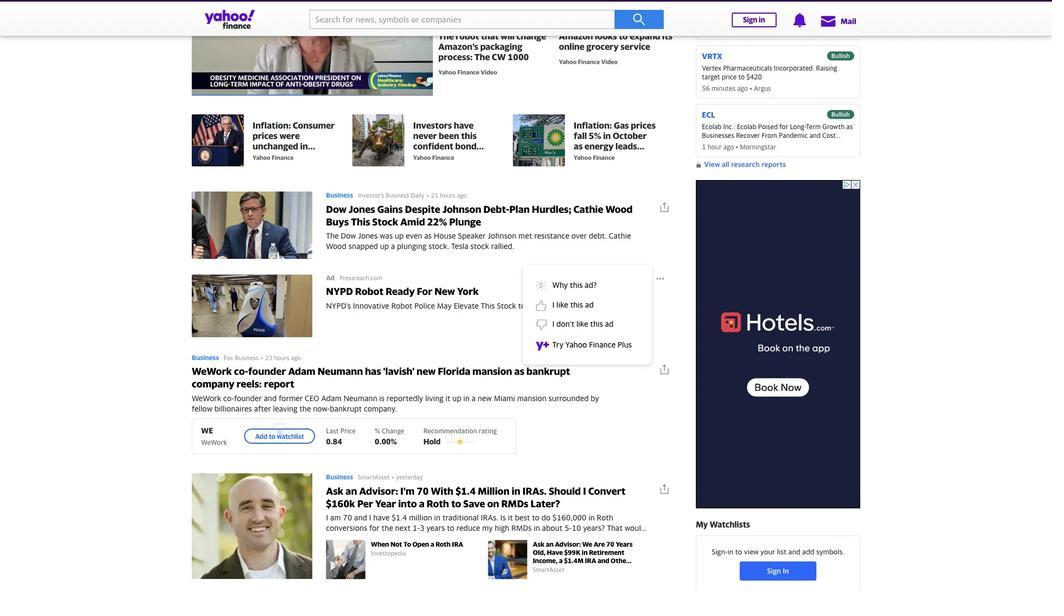 Task type: describe. For each thing, give the bounding box(es) containing it.
yahoo right inflation: consumer prices were unchanged in october, core inflation rises at slowest pace since september 2021 image
[[253, 154, 270, 161]]

the robot that will change amazon's packaging process: the cw 1000 image
[[438, 0, 554, 25]]

search image
[[633, 13, 646, 26]]

1 yahoo finance from the left
[[253, 154, 294, 161]]

cathie inside dow jones gains despite johnson debt-plan hurdles; cathie wood buys this stock amid 22% plunge
[[574, 203, 603, 215]]

an for a
[[546, 541, 554, 549]]

social media share article menu image for dow jones gains despite johnson debt-plan hurdles; cathie wood buys this stock amid 22% plunge
[[659, 202, 670, 213]]

my for my portfolio
[[307, 19, 318, 28]]

from
[[762, 132, 777, 139]]

snapped
[[349, 242, 378, 251]]

growth
[[823, 123, 845, 131]]

have
[[547, 549, 563, 557]]

sign in
[[767, 568, 789, 576]]

investors have never been this confident bond yields are headed lower: bofa survey image
[[352, 115, 405, 167]]

is
[[379, 394, 385, 403]]

ira inside when not to open a roth ira investopedia
[[452, 541, 463, 549]]

mansion inside wework co-founder adam neumann has 'lavish' new florida mansion as bankrupt company reels: report
[[473, 366, 512, 378]]

23
[[265, 354, 272, 362]]

in inside ask an advisor: i'm 70 with $1.4 million in iras. should i convert $160k per year into a roth to save on rmds later?
[[512, 486, 520, 497]]

a inside when not to open a roth ira investopedia
[[431, 541, 434, 549]]

yahoo up expand
[[625, 19, 646, 28]]

hurdles;
[[532, 203, 572, 215]]

a inside the dow jones was up even as house speaker johnson met resistance over debt. cathie wood snapped up a plunging stock. tesla stock rallied.
[[391, 242, 395, 251]]

1 horizontal spatial plus
[[618, 340, 632, 349]]

hours inside business investor's business daily • 21 hours ago
[[440, 192, 455, 199]]

ad inside 'button'
[[585, 301, 594, 310]]

why this ad? link
[[536, 276, 639, 295]]

confident
[[413, 141, 454, 151]]

nypd's innovative robot police may elevate this stock to new heights
[[326, 301, 572, 310]]

met
[[519, 232, 532, 241]]

debt.
[[589, 232, 607, 241]]

minutes inside bce inc.: reaffirming buy 56 minutes ago • argus
[[712, 26, 736, 33]]

co- for and
[[223, 394, 234, 403]]

year
[[375, 498, 396, 510]]

yahoo finance video for online
[[559, 58, 618, 65]]

stock
[[471, 242, 489, 251]]

jones inside the dow jones was up even as house speaker johnson met resistance over debt. cathie wood snapped up a plunging stock. tesla stock rallied.
[[358, 232, 378, 241]]

yahoo finance premium logo image
[[551, 19, 559, 28]]

business for business smartasset • yesterday
[[326, 474, 353, 481]]

by
[[591, 394, 599, 403]]

report
[[264, 378, 294, 390]]

cathie inside the dow jones was up even as house speaker johnson met resistance over debt. cathie wood snapped up a plunging stock. tesla stock rallied.
[[609, 232, 631, 241]]

the for house
[[326, 232, 339, 241]]

2 ecolab from the left
[[737, 123, 757, 131]]

view all research reports
[[704, 160, 786, 169]]

change
[[517, 31, 546, 41]]

add
[[802, 548, 815, 557]]

1 horizontal spatial smartasset
[[533, 567, 565, 574]]

mail
[[841, 17, 856, 26]]

wework for wework co-founder and former ceo adam neumann is reportedly living it up in a new miami mansion surrounded by fellow billionaires after leaving the now-bankrupt company.
[[192, 394, 221, 403]]

speaker
[[458, 232, 486, 241]]

tesla
[[451, 242, 469, 251]]

we
[[583, 541, 592, 549]]

finance home
[[192, 19, 239, 28]]

ecolab inc.: ecolab poised for long-term growth as businesses recover from pandemic and cost inflation 1 hour ago • morningstar
[[702, 123, 853, 151]]

price
[[722, 73, 737, 81]]

1 vertical spatial new
[[528, 301, 543, 310]]

why this ad?
[[552, 280, 597, 290]]

bce for bce
[[702, 2, 716, 11]]

• inside vertex pharmaceuticals incorporated: raising target price to $420 56 minutes ago • argus
[[750, 84, 752, 92]]

ira inside 'ask an advisor: we are 70 years old, have $99k in retirement income, a $1.4m ira and other investments. is it too late to convert to a roth?'
[[585, 557, 596, 565]]

adam inside wework co-founder and former ceo adam neumann is reportedly living it up in a new miami mansion surrounded by fellow billionaires after leaving the now-bankrupt company.
[[321, 394, 342, 403]]

mansion inside wework co-founder and former ceo adam neumann is reportedly living it up in a new miami mansion surrounded by fellow billionaires after leaving the now-bankrupt company.
[[517, 394, 547, 403]]

up inside wework co-founder and former ceo adam neumann is reportedly living it up in a new miami mansion surrounded by fellow billionaires after leaving the now-bankrupt company.
[[453, 394, 461, 403]]

as inside "inflation: gas prices fall 5% in october as energy leads inflation slowdown"
[[574, 141, 583, 151]]

i like this ad
[[552, 301, 594, 310]]

sign for sign in
[[767, 568, 781, 576]]

prices
[[631, 120, 656, 130]]

reportedly
[[387, 394, 423, 403]]

wework co-founder adam neumann has 'lavish' new florida mansion as bankrupt company reels: report link
[[192, 345, 674, 465]]

yahoo right try
[[566, 340, 587, 349]]

your
[[761, 548, 775, 557]]

ask an advisor: i'm 70 with $1.4 million in iras. should i convert $160k per year into a roth to save on rmds later? link
[[192, 465, 674, 588]]

the for process:
[[438, 31, 454, 41]]

recover
[[736, 132, 760, 139]]

process:
[[438, 52, 473, 62]]

surrounded
[[549, 394, 589, 403]]

elevate
[[454, 301, 479, 310]]

bce inc.: reaffirming buy 56 minutes ago • argus
[[702, 14, 778, 33]]

1 horizontal spatial watchlists
[[710, 520, 750, 530]]

wework for wework co-founder adam neumann has 'lavish' new florida mansion as bankrupt company reels: report
[[192, 366, 232, 378]]

bullish for bce
[[832, 2, 850, 9]]

later?
[[531, 498, 560, 510]]

billionaires
[[214, 404, 252, 413]]

yahoo up lower:
[[413, 154, 431, 161]]

has
[[365, 366, 381, 378]]

advertisement region
[[696, 180, 861, 509]]

1 vertical spatial stock
[[497, 301, 516, 310]]

former
[[279, 394, 303, 403]]

over
[[572, 232, 587, 241]]

0.84 link
[[315, 419, 364, 454]]

view all research reports link
[[696, 160, 786, 169]]

56 inside vertex pharmaceuticals incorporated: raising target price to $420 56 minutes ago • argus
[[702, 84, 710, 92]]

inflation: gas prices fall 5% in october as energy leads inflation slowdown image
[[513, 115, 565, 167]]

bce link
[[702, 2, 716, 11]]

ago inside bce inc.: reaffirming buy 56 minutes ago • argus
[[737, 26, 748, 33]]

despite
[[405, 203, 440, 215]]

ago inside business investor's business daily • 21 hours ago
[[457, 192, 467, 199]]

0.00% link
[[364, 419, 413, 454]]

online
[[559, 41, 585, 52]]

business inside business fox business • 23 hours ago
[[235, 354, 259, 362]]

to inside ask an advisor: i'm 70 with $1.4 million in iras. should i convert $160k per year into a roth to save on rmds later?
[[451, 498, 461, 510]]

watchlist
[[277, 433, 304, 441]]

2 horizontal spatial the
[[475, 52, 490, 62]]

• inside business fox business • 23 hours ago
[[261, 354, 263, 362]]

try yahoo finance plus
[[552, 340, 632, 349]]

22%
[[427, 216, 447, 228]]

video for service
[[601, 58, 618, 65]]

advisor: for per
[[359, 486, 398, 497]]

and right list
[[789, 548, 801, 557]]

amazon looks to expand its online grocery service image
[[559, 0, 674, 25]]

bce for bce inc.: reaffirming buy 56 minutes ago • argus
[[702, 14, 714, 22]]

like inside 'button'
[[557, 301, 568, 310]]

$1.4m
[[564, 557, 584, 565]]

to inside 'amazon looks to expand its online grocery service'
[[619, 31, 628, 41]]

ask for ask an advisor: i'm 70 with $1.4 million in iras. should i convert $160k per year into a roth to save on rmds later?
[[326, 486, 344, 497]]

incorporated:
[[774, 65, 815, 72]]

years
[[616, 541, 633, 549]]

inc.: for ecl
[[723, 123, 735, 131]]

to down investments.
[[559, 574, 566, 582]]

list
[[777, 548, 787, 557]]

social media share article menu image for ask an advisor: i'm 70 with $1.4 million in iras. should i convert $160k per year into a roth to save on rmds later?
[[659, 484, 670, 495]]

yahoo down the process:
[[438, 69, 456, 76]]

1 ecolab from the left
[[702, 123, 722, 131]]

yahoo finance plus
[[484, 19, 548, 28]]

as inside wework co-founder adam neumann has 'lavish' new florida mansion as bankrupt company reels: report
[[514, 366, 525, 378]]

yahoo down online
[[559, 58, 577, 65]]

ad inside button
[[605, 320, 614, 329]]

markets
[[366, 19, 394, 28]]

roth inside when not to open a roth ira investopedia
[[436, 541, 451, 549]]

energy
[[585, 141, 614, 151]]

investor's
[[358, 192, 384, 199]]

we
[[201, 427, 213, 436]]

0 horizontal spatial robot
[[355, 286, 384, 298]]

fox
[[224, 354, 233, 362]]

now-
[[313, 404, 330, 413]]

a inside ask an advisor: i'm 70 with $1.4 million in iras. should i convert $160k per year into a roth to save on rmds later?
[[419, 498, 425, 510]]

ad pressreach.com
[[326, 274, 382, 282]]

dow inside dow jones gains despite johnson debt-plan hurdles; cathie wood buys this stock amid 22% plunge
[[326, 203, 347, 215]]

1000
[[508, 52, 529, 62]]

this inside button
[[590, 320, 603, 329]]

business smartasset • yesterday
[[326, 474, 423, 481]]

neumann inside wework co-founder and former ceo adam neumann is reportedly living it up in a new miami mansion surrounded by fellow billionaires after leaving the now-bankrupt company.
[[344, 394, 377, 403]]

rating
[[479, 427, 497, 435]]

news
[[410, 19, 429, 28]]

we link
[[192, 419, 244, 454]]

70 inside 'ask an advisor: we are 70 years old, have $99k in retirement income, a $1.4m ira and other investments. is it too late to convert to a roth?'
[[607, 541, 614, 549]]

a down the have
[[559, 557, 563, 565]]

add to watchlist button
[[244, 429, 315, 444]]

income,
[[533, 557, 558, 565]]

buy
[[765, 14, 778, 22]]

pandemic
[[779, 132, 808, 139]]

ask for ask an advisor: we are 70 years old, have $99k in retirement income, a $1.4m ira and other investments. is it too late to convert to a roth?
[[533, 541, 545, 549]]

inflation: consumer prices were unchanged in october, core inflation rises at slowest pace since september 2021 image
[[192, 115, 244, 167]]

retirement
[[589, 549, 625, 557]]

to down other on the right of the page
[[616, 566, 622, 573]]

company
[[192, 378, 235, 390]]

to inside button
[[269, 433, 276, 441]]

yahoo finance invest
[[625, 19, 696, 28]]

convert inside ask an advisor: i'm 70 with $1.4 million in iras. should i convert $160k per year into a roth to save on rmds later?
[[588, 486, 626, 497]]

this left ad?
[[570, 280, 583, 290]]

70 inside ask an advisor: i'm 70 with $1.4 million in iras. should i convert $160k per year into a roth to save on rmds later?
[[417, 486, 429, 497]]

to left heights
[[518, 301, 526, 310]]

yahoo up that
[[484, 19, 505, 28]]

yahoo finance link
[[192, 115, 352, 167]]

poised
[[758, 123, 778, 131]]

morningstar
[[740, 143, 776, 151]]

are
[[439, 151, 453, 162]]

1 vertical spatial this
[[481, 301, 495, 310]]

try the new yahoo finance image
[[732, 15, 856, 30]]

new inside wework co-founder adam neumann has 'lavish' new florida mansion as bankrupt company reels: report
[[417, 366, 436, 378]]

an for $160k
[[346, 486, 357, 497]]

21
[[431, 192, 438, 199]]



Task type: locate. For each thing, give the bounding box(es) containing it.
inflation: gas prices fall 5% in october as energy leads inflation slowdown
[[574, 120, 656, 162]]

should
[[549, 486, 581, 497]]

• inside 'business smartasset • yesterday'
[[392, 474, 394, 481]]

1 horizontal spatial advisor:
[[555, 541, 581, 549]]

dow inside the dow jones was up even as house speaker johnson met resistance over debt. cathie wood snapped up a plunging stock. tesla stock rallied.
[[341, 232, 356, 241]]

0 vertical spatial co-
[[234, 366, 248, 378]]

bankrupt inside wework co-founder and former ceo adam neumann is reportedly living it up in a new miami mansion surrounded by fellow billionaires after leaving the now-bankrupt company.
[[330, 404, 362, 413]]

0 horizontal spatial wood
[[326, 242, 347, 251]]

as right growth
[[847, 123, 853, 131]]

2 vertical spatial up
[[453, 394, 461, 403]]

wework inside wework co-founder adam neumann has 'lavish' new florida mansion as bankrupt company reels: report
[[192, 366, 232, 378]]

plan
[[509, 203, 530, 215]]

inc.: inside bce inc.: reaffirming buy 56 minutes ago • argus
[[716, 14, 728, 22]]

and inside 'ask an advisor: we are 70 years old, have $99k in retirement income, a $1.4m ira and other investments. is it too late to convert to a roth?'
[[598, 557, 609, 565]]

wework co-founder adam neumann has 'lavish' new florida mansion as bankrupt company reels: report
[[192, 366, 570, 390]]

sign left the in at right
[[767, 568, 781, 576]]

0 vertical spatial 70
[[417, 486, 429, 497]]

i inside ask an advisor: i'm 70 with $1.4 million in iras. should i convert $160k per year into a roth to save on rmds later?
[[583, 486, 586, 497]]

ira right open
[[452, 541, 463, 549]]

0 vertical spatial my
[[307, 19, 318, 28]]

bankrupt inside wework co-founder adam neumann has 'lavish' new florida mansion as bankrupt company reels: report
[[527, 366, 570, 378]]

1 vertical spatial johnson
[[488, 232, 517, 241]]

research
[[731, 160, 760, 169]]

wood inside dow jones gains despite johnson debt-plan hurdles; cathie wood buys this stock amid 22% plunge
[[606, 203, 633, 215]]

smartasset
[[358, 474, 390, 481], [533, 567, 565, 574]]

stock down gains in the left of the page
[[372, 216, 398, 228]]

mansion up miami
[[473, 366, 512, 378]]

1 horizontal spatial video
[[601, 58, 618, 65]]

hours right 23
[[274, 354, 290, 362]]

a right open
[[431, 541, 434, 549]]

1 horizontal spatial robot
[[391, 301, 413, 310]]

convert down investments.
[[533, 574, 558, 582]]

cathie
[[574, 203, 603, 215], [609, 232, 631, 241]]

0 horizontal spatial up
[[380, 242, 389, 251]]

bullish for vrtx
[[832, 52, 850, 59]]

• inside ecolab inc.: ecolab poised for long-term growth as businesses recover from pandemic and cost inflation 1 hour ago • morningstar
[[736, 143, 738, 151]]

this down 'why this ad?'
[[570, 301, 583, 310]]

1 56 from the top
[[702, 26, 710, 33]]

0 horizontal spatial the
[[326, 232, 339, 241]]

up right was
[[395, 232, 404, 241]]

that
[[481, 31, 499, 41]]

this inside dow jones gains despite johnson debt-plan hurdles; cathie wood buys this stock amid 22% plunge
[[351, 216, 370, 228]]

argus inside bce inc.: reaffirming buy 56 minutes ago • argus
[[754, 26, 771, 33]]

2 56 from the top
[[702, 84, 710, 92]]

0 vertical spatial neumann
[[318, 366, 363, 378]]

nypd robot ready for new york
[[326, 286, 479, 298]]

this right elevate
[[481, 301, 495, 310]]

founder for adam
[[248, 366, 286, 378]]

smartasset inside 'business smartasset • yesterday'
[[358, 474, 390, 481]]

0 horizontal spatial yahoo finance
[[253, 154, 294, 161]]

don't
[[557, 320, 575, 329]]

as inside ecolab inc.: ecolab poised for long-term growth as businesses recover from pandemic and cost inflation 1 hour ago • morningstar
[[847, 123, 853, 131]]

ira up too
[[585, 557, 596, 565]]

i inside 'button'
[[552, 301, 555, 310]]

founder inside wework co-founder and former ceo adam neumann is reportedly living it up in a new miami mansion surrounded by fellow billionaires after leaving the now-bankrupt company.
[[234, 394, 262, 403]]

i for i don't like this ad
[[552, 320, 555, 329]]

inc.: inside ecolab inc.: ecolab poised for long-term growth as businesses recover from pandemic and cost inflation 1 hour ago • morningstar
[[723, 123, 735, 131]]

roth
[[427, 498, 449, 510], [436, 541, 451, 549]]

hours
[[440, 192, 455, 199], [274, 354, 290, 362]]

plus
[[534, 19, 548, 28], [618, 340, 632, 349]]

mansion right miami
[[517, 394, 547, 403]]

watchlists right home in the top left of the page
[[256, 19, 291, 28]]

in inside "inflation: gas prices fall 5% in october as energy leads inflation slowdown"
[[603, 130, 611, 141]]

bce down the bce link on the right top of the page
[[702, 14, 714, 22]]

like right the don't
[[577, 320, 588, 329]]

the down buys
[[326, 232, 339, 241]]

convert right 'should'
[[588, 486, 626, 497]]

co- for adam
[[234, 366, 248, 378]]

my watchlists
[[696, 520, 750, 530]]

ad link
[[326, 274, 335, 282]]

like
[[557, 301, 568, 310], [577, 320, 588, 329]]

bce up bce inc.: reaffirming buy 56 minutes ago • argus
[[702, 2, 716, 11]]

argus down $420 on the top right of page
[[754, 84, 771, 92]]

2 bce from the top
[[702, 14, 714, 22]]

0 horizontal spatial new
[[417, 366, 436, 378]]

2 social media share article menu image from the top
[[659, 484, 670, 495]]

notifications image
[[793, 13, 807, 27]]

56 down target
[[702, 84, 710, 92]]

nypd
[[326, 286, 353, 298]]

sign for sign in
[[743, 16, 758, 24]]

an up the have
[[546, 541, 554, 549]]

argus
[[754, 26, 771, 33], [754, 84, 771, 92]]

0 vertical spatial plus
[[534, 19, 548, 28]]

advisor: inside ask an advisor: i'm 70 with $1.4 million in iras. should i convert $160k per year into a roth to save on rmds later?
[[359, 486, 398, 497]]

business right fox
[[235, 354, 259, 362]]

social media share article menu image
[[659, 202, 670, 213], [659, 484, 670, 495]]

new up may
[[435, 286, 455, 298]]

0 vertical spatial bankrupt
[[527, 366, 570, 378]]

yahoo finance video down the process:
[[438, 69, 497, 76]]

a inside wework co-founder and former ceo adam neumann is reportedly living it up in a new miami mansion surrounded by fellow billionaires after leaving the now-bankrupt company.
[[472, 394, 476, 403]]

the left cw
[[475, 52, 490, 62]]

dow up buys
[[326, 203, 347, 215]]

videos link
[[445, 12, 468, 33]]

as inside the dow jones was up even as house speaker johnson met resistance over debt. cathie wood snapped up a plunging stock. tesla stock rallied.
[[424, 232, 432, 241]]

bullish up growth
[[832, 111, 850, 118]]

0 vertical spatial ira
[[452, 541, 463, 549]]

bullish up the "raising"
[[832, 52, 850, 59]]

convert inside 'ask an advisor: we are 70 years old, have $99k in retirement income, a $1.4m ira and other investments. is it too late to convert to a roth?'
[[533, 574, 558, 582]]

business for business fox business • 23 hours ago
[[192, 354, 219, 362]]

johnson inside dow jones gains despite johnson debt-plan hurdles; cathie wood buys this stock amid 22% plunge
[[443, 203, 481, 215]]

ask inside ask an advisor: i'm 70 with $1.4 million in iras. should i convert $160k per year into a roth to save on rmds later?
[[326, 486, 344, 497]]

1 horizontal spatial ira
[[585, 557, 596, 565]]

• down the recover
[[736, 143, 738, 151]]

1 horizontal spatial yahoo finance
[[413, 154, 454, 161]]

bofa
[[441, 162, 462, 172]]

video for process:
[[481, 69, 497, 76]]

sign-in to view your list and add symbols.
[[712, 548, 845, 557]]

johnson up the plunge at the top left
[[443, 203, 481, 215]]

as up miami
[[514, 366, 525, 378]]

and inside wework co-founder and former ceo adam neumann is reportedly living it up in a new miami mansion surrounded by fellow billionaires after leaving the now-bankrupt company.
[[264, 394, 277, 403]]

1 vertical spatial bce
[[702, 14, 714, 22]]

1 vertical spatial cathie
[[609, 232, 631, 241]]

yesterday
[[396, 474, 423, 481]]

open ad feedback image
[[653, 278, 664, 290]]

this inside 'button'
[[570, 301, 583, 310]]

roth right open
[[436, 541, 451, 549]]

0 vertical spatial hours
[[440, 192, 455, 199]]

0 horizontal spatial watchlists
[[256, 19, 291, 28]]

1 horizontal spatial new
[[478, 394, 492, 403]]

bond
[[455, 141, 477, 151]]

pressreach.com
[[340, 274, 382, 282]]

stock right elevate
[[497, 301, 516, 310]]

1 horizontal spatial yahoo finance video
[[559, 58, 618, 65]]

is
[[575, 566, 580, 573]]

yahoo finance video down grocery
[[559, 58, 618, 65]]

1 vertical spatial smartasset
[[533, 567, 565, 574]]

i don't like this ad
[[552, 320, 614, 329]]

business up buys
[[326, 192, 353, 199]]

sign in link
[[732, 13, 777, 27]]

ecl
[[702, 110, 715, 119]]

ago right 23
[[291, 354, 301, 362]]

0 vertical spatial 56
[[702, 26, 710, 33]]

0 vertical spatial cathie
[[574, 203, 603, 215]]

stock.
[[429, 242, 449, 251]]

ecolab up businesses
[[702, 123, 722, 131]]

ago down $420 on the top right of page
[[737, 84, 748, 92]]

the down videos
[[438, 31, 454, 41]]

70
[[417, 486, 429, 497], [607, 541, 614, 549]]

1 vertical spatial ira
[[585, 557, 596, 565]]

1 bce from the top
[[702, 2, 716, 11]]

player iframe element
[[192, 0, 433, 96]]

56 inside bce inc.: reaffirming buy 56 minutes ago • argus
[[702, 26, 710, 33]]

my portfolio
[[307, 19, 350, 28]]

open
[[413, 541, 429, 549]]

bankrupt up "price"
[[330, 404, 362, 413]]

nypd's
[[326, 301, 351, 310]]

0 vertical spatial jones
[[349, 203, 375, 215]]

reports
[[762, 160, 786, 169]]

1 vertical spatial like
[[577, 320, 588, 329]]

1 horizontal spatial wood
[[606, 203, 633, 215]]

in
[[759, 16, 765, 24], [603, 130, 611, 141], [463, 394, 470, 403], [512, 486, 520, 497], [728, 548, 734, 557], [582, 549, 588, 557]]

1 vertical spatial bullish
[[832, 52, 850, 59]]

ago
[[737, 26, 748, 33], [737, 84, 748, 92], [723, 143, 734, 151], [457, 192, 467, 199], [291, 354, 301, 362]]

0 vertical spatial wework
[[192, 366, 232, 378]]

roth inside ask an advisor: i'm 70 with $1.4 million in iras. should i convert $160k per year into a roth to save on rmds later?
[[427, 498, 449, 510]]

1 vertical spatial an
[[546, 541, 554, 549]]

this
[[461, 130, 477, 141], [570, 280, 583, 290], [570, 301, 583, 310], [590, 320, 603, 329]]

business inside business investor's business daily • 21 hours ago
[[386, 192, 409, 199]]

minutes inside vertex pharmaceuticals incorporated: raising target price to $420 56 minutes ago • argus
[[712, 84, 736, 92]]

0 horizontal spatial like
[[557, 301, 568, 310]]

0 horizontal spatial new
[[435, 286, 455, 298]]

i for i like this ad
[[552, 301, 555, 310]]

this down 'i like this ad' 'button' at the right bottom of the page
[[590, 320, 603, 329]]

up down was
[[380, 242, 389, 251]]

a right into
[[419, 498, 425, 510]]

• down the sign in
[[750, 26, 752, 33]]

sign in link
[[740, 562, 817, 582]]

0 horizontal spatial smartasset
[[358, 474, 390, 481]]

new inside nypd robot ready for new york link
[[435, 286, 455, 298]]

buys
[[326, 216, 349, 228]]

finance home link
[[192, 12, 239, 33]]

stock inside dow jones gains despite johnson debt-plan hurdles; cathie wood buys this stock amid 22% plunge
[[372, 216, 398, 228]]

up
[[395, 232, 404, 241], [380, 242, 389, 251], [453, 394, 461, 403]]

and down retirement
[[598, 557, 609, 565]]

in
[[783, 568, 789, 576]]

2 vertical spatial wework
[[201, 439, 227, 447]]

1 horizontal spatial adam
[[321, 394, 342, 403]]

0 horizontal spatial ecolab
[[702, 123, 722, 131]]

1 horizontal spatial my
[[696, 520, 708, 530]]

i inside button
[[552, 320, 555, 329]]

hours right 21
[[440, 192, 455, 199]]

social media share article menu image
[[659, 364, 670, 375]]

0 vertical spatial inc.:
[[716, 14, 728, 22]]

price
[[340, 427, 356, 435]]

yahoo down energy
[[574, 154, 592, 161]]

0 vertical spatial watchlists
[[256, 19, 291, 28]]

0 horizontal spatial bankrupt
[[330, 404, 362, 413]]

plus down i don't like this ad button
[[618, 340, 632, 349]]

ask inside 'ask an advisor: we are 70 years old, have $99k in retirement income, a $1.4m ira and other investments. is it too late to convert to a roth?'
[[533, 541, 545, 549]]

1 vertical spatial 70
[[607, 541, 614, 549]]

minutes down price
[[712, 84, 736, 92]]

ago down reaffirming
[[737, 26, 748, 33]]

new left miami
[[478, 394, 492, 403]]

0 horizontal spatial convert
[[533, 574, 558, 582]]

advisor: inside 'ask an advisor: we are 70 years old, have $99k in retirement income, a $1.4m ira and other investments. is it too late to convert to a roth?'
[[555, 541, 581, 549]]

cw
[[492, 52, 506, 62]]

ago inside ecolab inc.: ecolab poised for long-term growth as businesses recover from pandemic and cost inflation 1 hour ago • morningstar
[[723, 143, 734, 151]]

1 horizontal spatial an
[[546, 541, 554, 549]]

1 vertical spatial watchlists
[[710, 520, 750, 530]]

0 horizontal spatial ira
[[452, 541, 463, 549]]

the inside the dow jones was up even as house speaker johnson met resistance over debt. cathie wood snapped up a plunging stock. tesla stock rallied.
[[326, 232, 339, 241]]

founder for and
[[234, 394, 262, 403]]

1 vertical spatial video
[[481, 69, 497, 76]]

$99k
[[564, 549, 581, 557]]

ask up old,
[[533, 541, 545, 549]]

1 vertical spatial yahoo finance video
[[438, 69, 497, 76]]

hour
[[708, 143, 722, 151]]

inc.: for bce
[[716, 14, 728, 22]]

advisor: up $99k
[[555, 541, 581, 549]]

1 vertical spatial my
[[696, 520, 708, 530]]

i like this ad button
[[536, 298, 639, 314]]

0 horizontal spatial ad
[[585, 301, 594, 310]]

bankrupt down try
[[527, 366, 570, 378]]

$160k
[[326, 498, 355, 510]]

1 horizontal spatial ask
[[533, 541, 545, 549]]

have
[[454, 120, 474, 130]]

up right it
[[453, 394, 461, 403]]

• down $420 on the top right of page
[[750, 84, 752, 92]]

a down was
[[391, 242, 395, 251]]

new inside wework co-founder and former ceo adam neumann is reportedly living it up in a new miami mansion surrounded by fellow billionaires after leaving the now-bankrupt company.
[[478, 394, 492, 403]]

my for my watchlists
[[696, 520, 708, 530]]

may
[[437, 301, 452, 310]]

1 vertical spatial dow
[[341, 232, 356, 241]]

finance
[[192, 19, 218, 28], [507, 19, 533, 28], [648, 19, 674, 28], [578, 58, 600, 65], [458, 69, 479, 76], [272, 154, 294, 161], [432, 154, 454, 161], [593, 154, 615, 161], [589, 340, 616, 349]]

ago inside business fox business • 23 hours ago
[[291, 354, 301, 362]]

adam up now-
[[321, 394, 342, 403]]

company.
[[364, 404, 397, 413]]

wework inside wework co-founder and former ceo adam neumann is reportedly living it up in a new miami mansion surrounded by fellow billionaires after leaving the now-bankrupt company.
[[192, 394, 221, 403]]

yahoo finance plus link
[[484, 12, 559, 35]]

0 vertical spatial ask
[[326, 486, 344, 497]]

survey
[[463, 162, 492, 172]]

3 bullish from the top
[[832, 111, 850, 118]]

inc.: down the bce link on the right top of the page
[[716, 14, 728, 22]]

2 yahoo finance from the left
[[413, 154, 454, 161]]

yahoo finance invest link
[[625, 12, 696, 33]]

ecolab up the recover
[[737, 123, 757, 131]]

2 horizontal spatial up
[[453, 394, 461, 403]]

raising
[[816, 65, 837, 72]]

smartasset up per
[[358, 474, 390, 481]]

investopedia
[[371, 550, 406, 557]]

an inside 'ask an advisor: we are 70 years old, have $99k in retirement income, a $1.4m ira and other investments. is it too late to convert to a roth?'
[[546, 541, 554, 549]]

neumann left the 'has'
[[318, 366, 363, 378]]

like up the don't
[[557, 301, 568, 310]]

bullish for ecl
[[832, 111, 850, 118]]

business up gains in the left of the page
[[386, 192, 409, 199]]

yahoo finance video
[[559, 58, 618, 65], [438, 69, 497, 76]]

3 yahoo finance from the left
[[574, 154, 615, 161]]

2 horizontal spatial yahoo finance
[[574, 154, 615, 161]]

1 argus from the top
[[754, 26, 771, 33]]

1 vertical spatial up
[[380, 242, 389, 251]]

1 horizontal spatial like
[[577, 320, 588, 329]]

recommendation
[[423, 427, 477, 435]]

advisor: up year
[[359, 486, 398, 497]]

reels:
[[237, 378, 262, 390]]

Search for news, symbols or companies text field
[[309, 10, 615, 29]]

in inside 'ask an advisor: we are 70 years old, have $99k in retirement income, a $1.4m ira and other investments. is it too late to convert to a roth?'
[[582, 549, 588, 557]]

grocery
[[587, 41, 619, 52]]

1 vertical spatial robot
[[391, 301, 413, 310]]

1 vertical spatial mansion
[[517, 394, 547, 403]]

2 bullish from the top
[[832, 52, 850, 59]]

add to watchlist
[[255, 433, 304, 441]]

add
[[255, 433, 268, 441]]

ago inside vertex pharmaceuticals incorporated: raising target price to $420 56 minutes ago • argus
[[737, 84, 748, 92]]

0 horizontal spatial mansion
[[473, 366, 512, 378]]

1 horizontal spatial ad
[[605, 320, 614, 329]]

plus left 'yahoo finance premium logo'
[[534, 19, 548, 28]]

adam inside wework co-founder adam neumann has 'lavish' new florida mansion as bankrupt company reels: report
[[288, 366, 316, 378]]

0.00%
[[375, 438, 397, 447]]

argus inside vertex pharmaceuticals incorporated: raising target price to $420 56 minutes ago • argus
[[754, 84, 771, 92]]

wood up 'debt.'
[[606, 203, 633, 215]]

invest
[[675, 19, 696, 28]]

business investor's business daily • 21 hours ago
[[326, 192, 467, 199]]

to inside vertex pharmaceuticals incorporated: raising target price to $420 56 minutes ago • argus
[[739, 73, 745, 81]]

to down $1.4
[[451, 498, 461, 510]]

new left heights
[[528, 301, 543, 310]]

• left 23
[[261, 354, 263, 362]]

2 vertical spatial bullish
[[832, 111, 850, 118]]

per
[[357, 498, 373, 510]]

to down the pharmaceuticals at top right
[[739, 73, 745, 81]]

0 vertical spatial like
[[557, 301, 568, 310]]

business up $160k
[[326, 474, 353, 481]]

rmds
[[501, 498, 529, 510]]

yahoo finance for lower:
[[413, 154, 454, 161]]

0 horizontal spatial this
[[351, 216, 370, 228]]

neumann left is
[[344, 394, 377, 403]]

a right it
[[472, 394, 476, 403]]

• inside business investor's business daily • 21 hours ago
[[427, 192, 429, 199]]

bce inside bce inc.: reaffirming buy 56 minutes ago • argus
[[702, 14, 714, 22]]

roth down the with
[[427, 498, 449, 510]]

johnson inside the dow jones was up even as house speaker johnson met resistance over debt. cathie wood snapped up a plunging stock. tesla stock rallied.
[[488, 232, 517, 241]]

i right 'should'
[[583, 486, 586, 497]]

a left roth?
[[567, 574, 571, 582]]

cathie up over
[[574, 203, 603, 215]]

1 horizontal spatial cathie
[[609, 232, 631, 241]]

argus down the sign in
[[754, 26, 771, 33]]

ad
[[326, 274, 335, 282]]

bankrupt
[[527, 366, 570, 378], [330, 404, 362, 413]]

and down term
[[810, 132, 821, 139]]

watchlists
[[256, 19, 291, 28], [710, 520, 750, 530]]

• left yesterday
[[392, 474, 394, 481]]

ira
[[452, 541, 463, 549], [585, 557, 596, 565]]

amid
[[400, 216, 425, 228]]

1 vertical spatial social media share article menu image
[[659, 484, 670, 495]]

and inside ecolab inc.: ecolab poised for long-term growth as businesses recover from pandemic and cost inflation 1 hour ago • morningstar
[[810, 132, 821, 139]]

business for business investor's business daily • 21 hours ago
[[326, 192, 353, 199]]

rallied.
[[491, 242, 514, 251]]

0 vertical spatial bce
[[702, 2, 716, 11]]

yahoo finance for inflation
[[574, 154, 615, 161]]

2 minutes from the top
[[712, 84, 736, 92]]

to left view
[[735, 548, 742, 557]]

hours inside business fox business • 23 hours ago
[[274, 354, 290, 362]]

1 bullish from the top
[[832, 2, 850, 9]]

yahoo finance video for amazon's
[[438, 69, 497, 76]]

• inside bce inc.: reaffirming buy 56 minutes ago • argus
[[750, 26, 752, 33]]

million
[[478, 486, 510, 497]]

change
[[382, 427, 404, 435]]

neumann inside wework co-founder adam neumann has 'lavish' new florida mansion as bankrupt company reels: report
[[318, 366, 363, 378]]

advisor: for $1.4m
[[555, 541, 581, 549]]

dow down buys
[[341, 232, 356, 241]]

old,
[[533, 549, 546, 557]]

1 vertical spatial i
[[552, 320, 555, 329]]

1 vertical spatial advisor:
[[555, 541, 581, 549]]

nypd robot ready for new york link
[[192, 265, 674, 345]]

video down grocery
[[601, 58, 618, 65]]

like inside button
[[577, 320, 588, 329]]

sign left buy
[[743, 16, 758, 24]]

leaving
[[273, 404, 298, 413]]

1 minutes from the top
[[712, 26, 736, 33]]

0 horizontal spatial ask
[[326, 486, 344, 497]]

1 vertical spatial jones
[[358, 232, 378, 241]]

amazon looks to expand its online grocery service
[[559, 31, 673, 52]]

1 social media share article menu image from the top
[[659, 202, 670, 213]]

ask up $160k
[[326, 486, 344, 497]]

0 horizontal spatial hours
[[274, 354, 290, 362]]

slowdown
[[611, 151, 652, 162]]

wood inside the dow jones was up even as house speaker johnson met resistance over debt. cathie wood snapped up a plunging stock. tesla stock rallied.
[[326, 242, 347, 251]]

0 horizontal spatial plus
[[534, 19, 548, 28]]

1 horizontal spatial sign
[[767, 568, 781, 576]]

leads
[[616, 141, 637, 151]]

founder inside wework co-founder adam neumann has 'lavish' new florida mansion as bankrupt company reels: report
[[248, 366, 286, 378]]

cathie right 'debt.'
[[609, 232, 631, 241]]

1 vertical spatial founder
[[234, 394, 262, 403]]

1 horizontal spatial johnson
[[488, 232, 517, 241]]

1 vertical spatial plus
[[618, 340, 632, 349]]

to right add
[[269, 433, 276, 441]]

0 vertical spatial bullish
[[832, 2, 850, 9]]

ago right hour
[[723, 143, 734, 151]]

70 up retirement
[[607, 541, 614, 549]]

2 argus from the top
[[754, 84, 771, 92]]

2 vertical spatial i
[[583, 486, 586, 497]]

1 vertical spatial adam
[[321, 394, 342, 403]]

an up $160k
[[346, 486, 357, 497]]

in inside wework co-founder and former ceo adam neumann is reportedly living it up in a new miami mansion surrounded by fellow billionaires after leaving the now-bankrupt company.
[[463, 394, 470, 403]]

1 horizontal spatial 70
[[607, 541, 614, 549]]

news link
[[410, 12, 429, 33]]

1 vertical spatial 56
[[702, 84, 710, 92]]

1 vertical spatial argus
[[754, 84, 771, 92]]

co- inside wework co-founder adam neumann has 'lavish' new florida mansion as bankrupt company reels: report
[[234, 366, 248, 378]]

when not to open a roth ira investopedia
[[371, 541, 463, 557]]

1 vertical spatial the
[[475, 52, 490, 62]]

an inside ask an advisor: i'm 70 with $1.4 million in iras. should i convert $160k per year into a roth to save on rmds later?
[[346, 486, 357, 497]]

0 horizontal spatial video
[[481, 69, 497, 76]]

reaffirming
[[729, 14, 764, 22]]

1 vertical spatial neumann
[[344, 394, 377, 403]]

this inside investors have never been this confident bond yields are headed lower: bofa survey
[[461, 130, 477, 141]]

0 vertical spatial smartasset
[[358, 474, 390, 481]]

0 vertical spatial up
[[395, 232, 404, 241]]

jones inside dow jones gains despite johnson debt-plan hurdles; cathie wood buys this stock amid 22% plunge
[[349, 203, 375, 215]]

0 vertical spatial adam
[[288, 366, 316, 378]]

0 horizontal spatial adam
[[288, 366, 316, 378]]

1 vertical spatial minutes
[[712, 84, 736, 92]]

0 horizontal spatial yahoo finance video
[[438, 69, 497, 76]]

co- inside wework co-founder and former ceo adam neumann is reportedly living it up in a new miami mansion surrounded by fellow billionaires after leaving the now-bankrupt company.
[[223, 394, 234, 403]]

1 horizontal spatial bankrupt
[[527, 366, 570, 378]]

gas
[[614, 120, 629, 130]]



Task type: vqa. For each thing, say whether or not it's contained in the screenshot.


